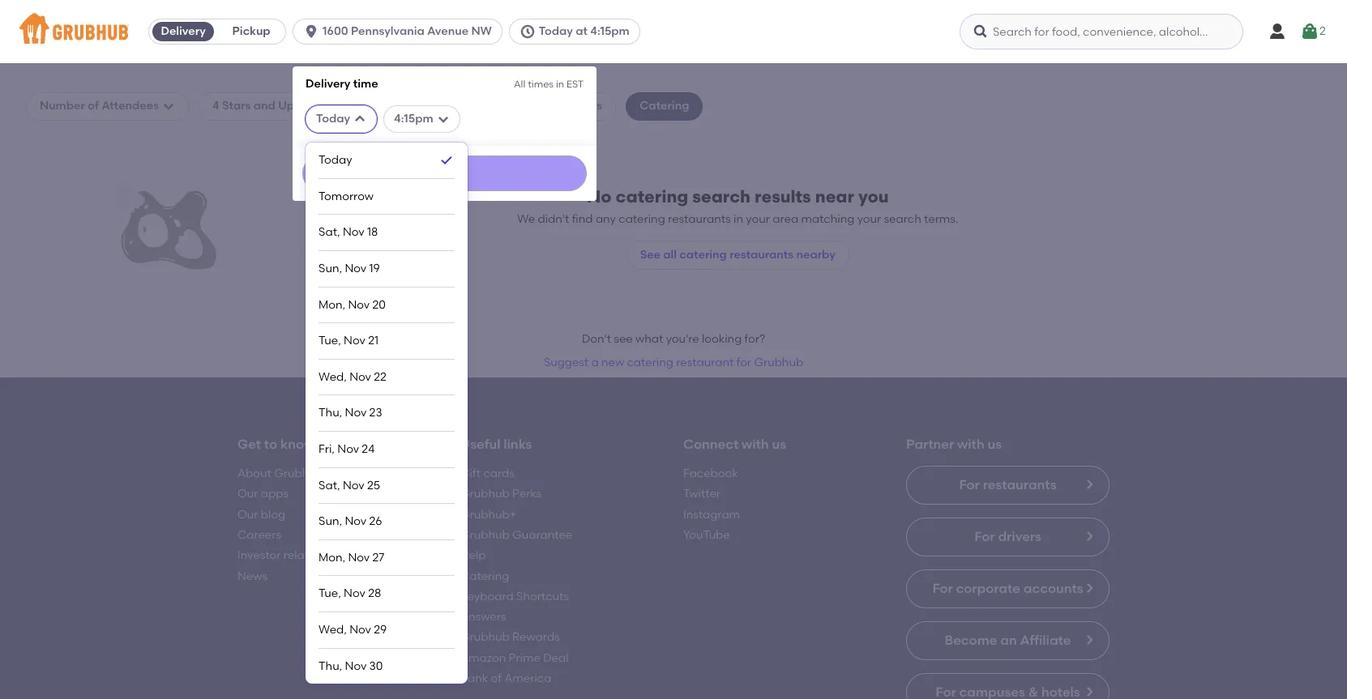 Task type: vqa. For each thing, say whether or not it's contained in the screenshot.
Cheddar Cheese, Diced Jalapeno, Pulled Pork, Mac and Chees, BBQ Sauce
no



Task type: describe. For each thing, give the bounding box(es) containing it.
sat, for sat, nov 18
[[319, 226, 340, 240]]

attendees
[[102, 99, 159, 113]]

nov for 21
[[344, 334, 365, 348]]

grubhub inside about grubhub our apps our blog careers investor relations news
[[274, 467, 323, 481]]

about grubhub our apps our blog careers investor relations news
[[238, 467, 331, 583]]

results
[[755, 186, 811, 206]]

with for partner
[[958, 437, 985, 452]]

2 your from the left
[[858, 212, 881, 226]]

area
[[773, 212, 799, 226]]

prime
[[509, 652, 541, 665]]

facebook
[[683, 467, 738, 481]]

time
[[353, 77, 378, 91]]

catering inside gift cards grubhub perks grubhub+ grubhub guarantee help catering keyboard shortcuts answers grubhub rewards amazon prime deal bank of america
[[461, 570, 509, 583]]

mon, for mon, nov 27
[[319, 551, 346, 565]]

thu, for thu, nov 23
[[319, 407, 342, 420]]

for for for drivers
[[975, 529, 995, 545]]

2 button
[[1301, 17, 1326, 46]]

keyboard
[[461, 590, 514, 604]]

today inside option
[[319, 153, 352, 167]]

looking
[[702, 333, 742, 346]]

you
[[859, 186, 889, 206]]

all
[[514, 79, 526, 90]]

don't
[[582, 333, 611, 346]]

wed, for wed, nov 29
[[319, 623, 347, 637]]

to
[[264, 437, 277, 452]]

1 vertical spatial svg image
[[354, 112, 367, 125]]

grubhub rewards link
[[461, 631, 560, 645]]

22
[[374, 370, 387, 384]]

catering up any
[[616, 186, 689, 206]]

tue, for tue, nov 21
[[319, 334, 341, 348]]

1 vertical spatial today
[[316, 112, 350, 125]]

2 vertical spatial restaurants
[[983, 478, 1057, 493]]

1 us from the left
[[318, 437, 332, 452]]

at
[[576, 24, 588, 38]]

grubhub guarantee link
[[461, 529, 573, 542]]

2
[[1320, 24, 1326, 38]]

0 horizontal spatial 4:15pm
[[394, 112, 433, 125]]

guarantee
[[512, 529, 573, 542]]

$0
[[403, 99, 416, 113]]

27
[[373, 551, 385, 565]]

today inside button
[[539, 24, 573, 38]]

with for connect
[[742, 437, 769, 452]]

sun, nov 19
[[319, 262, 380, 276]]

nov for 29
[[350, 623, 371, 637]]

21
[[368, 334, 379, 348]]

0 vertical spatial search
[[693, 186, 751, 206]]

sat, for sat, nov 25
[[319, 479, 340, 493]]

tue, for tue, nov 28
[[319, 587, 341, 601]]

nov for 26
[[345, 515, 367, 529]]

grubhub down answers 'link'
[[461, 631, 510, 645]]

twitter link
[[683, 488, 721, 501]]

est
[[567, 79, 584, 90]]

instagram
[[683, 508, 740, 522]]

1 horizontal spatial search
[[884, 212, 922, 226]]

0 horizontal spatial of
[[88, 99, 99, 113]]

facebook link
[[683, 467, 738, 481]]

careers
[[238, 529, 281, 542]]

for?
[[745, 333, 765, 346]]

catering inside "button"
[[627, 355, 674, 369]]

suggest
[[544, 355, 589, 369]]

4:15pm inside button
[[590, 24, 630, 38]]

avenue
[[427, 24, 469, 38]]

you're
[[666, 333, 699, 346]]

pickup
[[232, 24, 270, 38]]

delivery button
[[149, 19, 217, 45]]

grubhub perks link
[[461, 488, 542, 501]]

1 your from the left
[[746, 212, 770, 226]]

bank of america link
[[461, 672, 552, 686]]

gift
[[461, 467, 481, 481]]

nov for 23
[[345, 407, 367, 420]]

and
[[254, 99, 276, 113]]

become an affiliate link
[[906, 622, 1110, 661]]

times
[[528, 79, 554, 90]]

fri,
[[319, 443, 335, 457]]

deal
[[543, 652, 569, 665]]

terms.
[[924, 212, 959, 226]]

catering link
[[461, 570, 509, 583]]

grubhub down the grubhub+
[[461, 529, 510, 542]]

all
[[663, 248, 677, 262]]

an
[[1001, 633, 1017, 649]]

pickup button
[[217, 19, 285, 45]]

gift cards link
[[461, 467, 515, 481]]

twitter
[[683, 488, 721, 501]]

gift cards grubhub perks grubhub+ grubhub guarantee help catering keyboard shortcuts answers grubhub rewards amazon prime deal bank of america
[[461, 467, 573, 686]]

1 our from the top
[[238, 488, 258, 501]]

apps
[[261, 488, 289, 501]]

nearby
[[797, 248, 836, 262]]

19
[[369, 262, 380, 276]]

bank
[[461, 672, 488, 686]]

restaurant
[[676, 355, 734, 369]]

rewards
[[512, 631, 560, 645]]

fri, nov 24
[[319, 443, 375, 457]]

wed, for wed, nov 22
[[319, 370, 347, 384]]

nov for 30
[[345, 660, 367, 673]]

24
[[362, 443, 375, 457]]

youtube link
[[683, 529, 730, 542]]

30 inside main navigation navigation
[[369, 660, 383, 673]]

list box inside main navigation navigation
[[319, 143, 455, 684]]

didn't
[[538, 212, 569, 226]]

of inside gift cards grubhub perks grubhub+ grubhub guarantee help catering keyboard shortcuts answers grubhub rewards amazon prime deal bank of america
[[491, 672, 502, 686]]

grubhub down gift cards link
[[461, 488, 510, 501]]

catering inside button
[[680, 248, 727, 262]]

nov for 28
[[344, 587, 365, 601]]

news
[[238, 570, 268, 583]]

us for connect with us
[[772, 437, 786, 452]]

28
[[368, 587, 381, 601]]

for drivers
[[975, 529, 1042, 545]]

see all catering restaurants nearby
[[640, 248, 836, 262]]

accounts
[[1024, 581, 1084, 597]]

suggest a new catering restaurant for grubhub button
[[537, 348, 811, 377]]

answers link
[[461, 611, 506, 624]]



Task type: locate. For each thing, give the bounding box(es) containing it.
answers
[[461, 611, 506, 624]]

update button
[[303, 156, 587, 191]]

2 sun, from the top
[[319, 515, 342, 529]]

in up 'see all catering restaurants nearby' at the top
[[734, 212, 743, 226]]

1 vertical spatial catering
[[461, 570, 509, 583]]

1 horizontal spatial in
[[734, 212, 743, 226]]

0 horizontal spatial svg image
[[354, 112, 367, 125]]

help link
[[461, 549, 486, 563]]

thu, for thu, nov 30
[[319, 660, 342, 673]]

us up for restaurants
[[988, 437, 1002, 452]]

2 tue, from the top
[[319, 587, 341, 601]]

1 horizontal spatial of
[[491, 672, 502, 686]]

2 with from the left
[[958, 437, 985, 452]]

0 horizontal spatial in
[[556, 79, 564, 90]]

sat, down tomorrow
[[319, 226, 340, 240]]

catering
[[640, 99, 689, 113], [461, 570, 509, 583]]

nov for 19
[[345, 262, 367, 276]]

1 horizontal spatial svg image
[[1301, 22, 1320, 41]]

in inside main navigation navigation
[[556, 79, 564, 90]]

svg image
[[1301, 22, 1320, 41], [354, 112, 367, 125]]

29
[[374, 623, 387, 637]]

nov left 24
[[338, 443, 359, 457]]

nov left 18
[[343, 226, 365, 240]]

about
[[238, 467, 271, 481]]

0 vertical spatial thu,
[[319, 407, 342, 420]]

today option
[[319, 143, 455, 179]]

today at 4:15pm
[[539, 24, 630, 38]]

useful links
[[461, 437, 532, 452]]

restaurants down area
[[730, 248, 794, 262]]

0 horizontal spatial your
[[746, 212, 770, 226]]

0 horizontal spatial search
[[693, 186, 751, 206]]

with right the partner
[[958, 437, 985, 452]]

in inside no catering search results near you we didn't find any catering restaurants in your area matching your search terms.
[[734, 212, 743, 226]]

20
[[373, 298, 386, 312]]

for for for restaurants
[[960, 478, 980, 493]]

30
[[501, 99, 515, 113], [369, 660, 383, 673]]

wed, down tue, nov 28
[[319, 623, 347, 637]]

1 vertical spatial thu,
[[319, 660, 342, 673]]

0 vertical spatial for
[[960, 478, 980, 493]]

your
[[746, 212, 770, 226], [858, 212, 881, 226]]

connect
[[683, 437, 739, 452]]

of
[[88, 99, 99, 113], [491, 672, 502, 686]]

drivers
[[998, 529, 1042, 545]]

search up 'see all catering restaurants nearby' at the top
[[693, 186, 751, 206]]

grubhub+ link
[[461, 508, 517, 522]]

for left drivers
[[975, 529, 995, 545]]

list box containing today
[[319, 143, 455, 684]]

for for for corporate accounts
[[933, 581, 953, 597]]

1 wed, from the top
[[319, 370, 347, 384]]

useful
[[461, 437, 501, 452]]

our up careers link
[[238, 508, 258, 522]]

no catering search results near you main content
[[0, 63, 1347, 700]]

1 vertical spatial tue,
[[319, 587, 341, 601]]

search down you
[[884, 212, 922, 226]]

svg image inside no catering search results near you main content
[[162, 100, 175, 113]]

nov left 23
[[345, 407, 367, 420]]

0 vertical spatial restaurants
[[668, 212, 731, 226]]

facebook twitter instagram youtube
[[683, 467, 740, 542]]

1 horizontal spatial us
[[772, 437, 786, 452]]

today down delivery time
[[316, 112, 350, 125]]

0 horizontal spatial us
[[318, 437, 332, 452]]

3 us from the left
[[988, 437, 1002, 452]]

1 vertical spatial in
[[734, 212, 743, 226]]

stars
[[222, 99, 251, 113]]

1 mon, from the top
[[319, 298, 346, 312]]

thu, nov 23
[[319, 407, 382, 420]]

perks
[[512, 488, 542, 501]]

links
[[504, 437, 532, 452]]

1 thu, from the top
[[319, 407, 342, 420]]

restaurants up drivers
[[983, 478, 1057, 493]]

30 inside no catering search results near you main content
[[501, 99, 515, 113]]

a
[[591, 355, 599, 369]]

nov left 28
[[344, 587, 365, 601]]

0 vertical spatial in
[[556, 79, 564, 90]]

svg image inside today at 4:15pm button
[[520, 24, 536, 40]]

wed, nov 22
[[319, 370, 387, 384]]

see
[[640, 248, 661, 262]]

svg image inside '2' button
[[1301, 22, 1320, 41]]

of right bank
[[491, 672, 502, 686]]

wed, down the 'tue, nov 21'
[[319, 370, 347, 384]]

instagram link
[[683, 508, 740, 522]]

for restaurants
[[960, 478, 1057, 493]]

grubhub down know on the bottom
[[274, 467, 323, 481]]

nov left 27
[[348, 551, 370, 565]]

1 vertical spatial of
[[491, 672, 502, 686]]

for corporate accounts
[[933, 581, 1084, 597]]

see all catering restaurants nearby button
[[626, 241, 850, 270]]

0 horizontal spatial catering
[[461, 570, 509, 583]]

catering right all
[[680, 248, 727, 262]]

us for partner with us
[[988, 437, 1002, 452]]

tue, nov 28
[[319, 587, 381, 601]]

near
[[815, 186, 854, 206]]

with right the connect
[[742, 437, 769, 452]]

1 vertical spatial delivery
[[306, 77, 351, 91]]

become an affiliate
[[945, 633, 1071, 649]]

0 vertical spatial sun,
[[319, 262, 342, 276]]

main navigation navigation
[[0, 0, 1347, 700]]

nw
[[471, 24, 492, 38]]

for restaurants link
[[906, 466, 1110, 505]]

nov down 'wed, nov 29'
[[345, 660, 367, 673]]

less
[[578, 99, 603, 113]]

2 our from the top
[[238, 508, 258, 522]]

4 stars and up
[[212, 99, 294, 113]]

thu, down 'wed, nov 29'
[[319, 660, 342, 673]]

nov left the 21
[[344, 334, 365, 348]]

investor relations link
[[238, 549, 331, 563]]

nov left the 19
[[345, 262, 367, 276]]

0 vertical spatial svg image
[[1301, 22, 1320, 41]]

sun, for sun, nov 26
[[319, 515, 342, 529]]

catering up keyboard
[[461, 570, 509, 583]]

0 horizontal spatial 30
[[369, 660, 383, 673]]

thu, up "fri,"
[[319, 407, 342, 420]]

0 vertical spatial 4:15pm
[[590, 24, 630, 38]]

1 horizontal spatial catering
[[640, 99, 689, 113]]

1 vertical spatial 4:15pm
[[394, 112, 433, 125]]

thu, nov 30
[[319, 660, 383, 673]]

amazon prime deal link
[[461, 652, 569, 665]]

0 vertical spatial 30
[[501, 99, 515, 113]]

nov for 20
[[348, 298, 370, 312]]

1 horizontal spatial delivery
[[306, 77, 351, 91]]

sat, nov 18
[[319, 226, 378, 240]]

today up tomorrow
[[319, 153, 352, 167]]

delivery for delivery time
[[306, 77, 351, 91]]

restaurants
[[668, 212, 731, 226], [730, 248, 794, 262], [983, 478, 1057, 493]]

sat,
[[319, 226, 340, 240], [319, 479, 340, 493]]

delivery inside delivery button
[[161, 24, 206, 38]]

see
[[614, 333, 633, 346]]

sun, for sun, nov 19
[[319, 262, 342, 276]]

your down you
[[858, 212, 881, 226]]

0 vertical spatial mon,
[[319, 298, 346, 312]]

0 vertical spatial of
[[88, 99, 99, 113]]

cards
[[484, 467, 515, 481]]

1 horizontal spatial 4:15pm
[[590, 24, 630, 38]]

1 with from the left
[[742, 437, 769, 452]]

tomorrow
[[319, 190, 374, 203]]

us right the connect
[[772, 437, 786, 452]]

4:15pm up today option
[[394, 112, 433, 125]]

search
[[693, 186, 751, 206], [884, 212, 922, 226]]

tue, down mon, nov 20
[[319, 334, 341, 348]]

suggest a new catering restaurant for grubhub
[[544, 355, 804, 369]]

1 horizontal spatial 30
[[501, 99, 515, 113]]

get to know us
[[238, 437, 332, 452]]

4
[[212, 99, 219, 113]]

delivery for delivery
[[161, 24, 206, 38]]

0 vertical spatial catering
[[640, 99, 689, 113]]

$0 delivery
[[403, 99, 464, 113]]

know
[[281, 437, 315, 452]]

2 horizontal spatial us
[[988, 437, 1002, 452]]

0 vertical spatial today
[[539, 24, 573, 38]]

any
[[596, 212, 616, 226]]

our apps link
[[238, 488, 289, 501]]

2 mon, from the top
[[319, 551, 346, 565]]

2 wed, from the top
[[319, 623, 347, 637]]

0 vertical spatial delivery
[[161, 24, 206, 38]]

or
[[564, 99, 576, 113]]

1 sat, from the top
[[319, 226, 340, 240]]

2 thu, from the top
[[319, 660, 342, 673]]

1600 pennsylvania avenue nw button
[[293, 19, 509, 45]]

1 vertical spatial search
[[884, 212, 922, 226]]

check icon image
[[439, 152, 455, 169]]

get
[[238, 437, 261, 452]]

2 vertical spatial today
[[319, 153, 352, 167]]

nov left 20
[[348, 298, 370, 312]]

our down about
[[238, 488, 258, 501]]

4:15pm right the at
[[590, 24, 630, 38]]

nov left 29
[[350, 623, 371, 637]]

1 horizontal spatial with
[[958, 437, 985, 452]]

1 vertical spatial our
[[238, 508, 258, 522]]

restaurants up all
[[668, 212, 731, 226]]

nov for 18
[[343, 226, 365, 240]]

find
[[572, 212, 593, 226]]

2 sat, from the top
[[319, 479, 340, 493]]

catering right any
[[619, 212, 665, 226]]

nov left '26'
[[345, 515, 367, 529]]

tue, nov 21
[[319, 334, 379, 348]]

1 vertical spatial wed,
[[319, 623, 347, 637]]

matching
[[801, 212, 855, 226]]

delivery up offers
[[306, 77, 351, 91]]

delivery right $0
[[419, 99, 464, 113]]

minutes
[[518, 99, 561, 113]]

for left 'corporate'
[[933, 581, 953, 597]]

mon, for mon, nov 20
[[319, 298, 346, 312]]

in left 'est'
[[556, 79, 564, 90]]

30 down all
[[501, 99, 515, 113]]

nov for 22
[[350, 370, 371, 384]]

list box
[[319, 143, 455, 684]]

grubhub inside "button"
[[754, 355, 804, 369]]

2 horizontal spatial delivery
[[419, 99, 464, 113]]

us right know on the bottom
[[318, 437, 332, 452]]

0 vertical spatial sat,
[[319, 226, 340, 240]]

svg image inside 1600 pennsylvania avenue nw button
[[303, 24, 320, 40]]

1 vertical spatial restaurants
[[730, 248, 794, 262]]

relations
[[284, 549, 331, 563]]

offers
[[332, 99, 366, 113]]

1 vertical spatial sat,
[[319, 479, 340, 493]]

30 down 29
[[369, 660, 383, 673]]

our blog link
[[238, 508, 286, 522]]

nov left 25
[[343, 479, 365, 493]]

1 vertical spatial mon,
[[319, 551, 346, 565]]

mon, up tue, nov 28
[[319, 551, 346, 565]]

of right the number
[[88, 99, 99, 113]]

grubhub down for?
[[754, 355, 804, 369]]

nov left 22
[[350, 370, 371, 384]]

delivery inside no catering search results near you main content
[[419, 99, 464, 113]]

1 vertical spatial sun,
[[319, 515, 342, 529]]

nov for 27
[[348, 551, 370, 565]]

0 vertical spatial wed,
[[319, 370, 347, 384]]

1 tue, from the top
[[319, 334, 341, 348]]

nov for 25
[[343, 479, 365, 493]]

shortcuts
[[517, 590, 569, 604]]

sat, down "fri,"
[[319, 479, 340, 493]]

1 horizontal spatial your
[[858, 212, 881, 226]]

0 vertical spatial our
[[238, 488, 258, 501]]

0 horizontal spatial delivery
[[161, 24, 206, 38]]

sun, down the sat, nov 25
[[319, 515, 342, 529]]

tue, down the mon, nov 27
[[319, 587, 341, 601]]

1 sun, from the top
[[319, 262, 342, 276]]

sun, down sat, nov 18
[[319, 262, 342, 276]]

2 vertical spatial for
[[933, 581, 953, 597]]

your left area
[[746, 212, 770, 226]]

today left the at
[[539, 24, 573, 38]]

sat, nov 25
[[319, 479, 380, 493]]

0 vertical spatial tue,
[[319, 334, 341, 348]]

mon, up the 'tue, nov 21'
[[319, 298, 346, 312]]

for down partner with us
[[960, 478, 980, 493]]

catering down what
[[627, 355, 674, 369]]

delivery left the pickup
[[161, 24, 206, 38]]

26
[[369, 515, 382, 529]]

restaurants inside no catering search results near you we didn't find any catering restaurants in your area matching your search terms.
[[668, 212, 731, 226]]

1 vertical spatial 30
[[369, 660, 383, 673]]

restaurants inside button
[[730, 248, 794, 262]]

mon, nov 20
[[319, 298, 386, 312]]

1 vertical spatial for
[[975, 529, 995, 545]]

2 vertical spatial delivery
[[419, 99, 464, 113]]

2 us from the left
[[772, 437, 786, 452]]

with
[[742, 437, 769, 452], [958, 437, 985, 452]]

nov for 24
[[338, 443, 359, 457]]

news link
[[238, 570, 268, 583]]

svg image
[[303, 24, 320, 40], [520, 24, 536, 40], [973, 24, 989, 40], [162, 100, 175, 113], [437, 112, 450, 125]]

catering right less
[[640, 99, 689, 113]]

0 horizontal spatial with
[[742, 437, 769, 452]]

up
[[278, 99, 294, 113]]

new
[[602, 355, 624, 369]]



